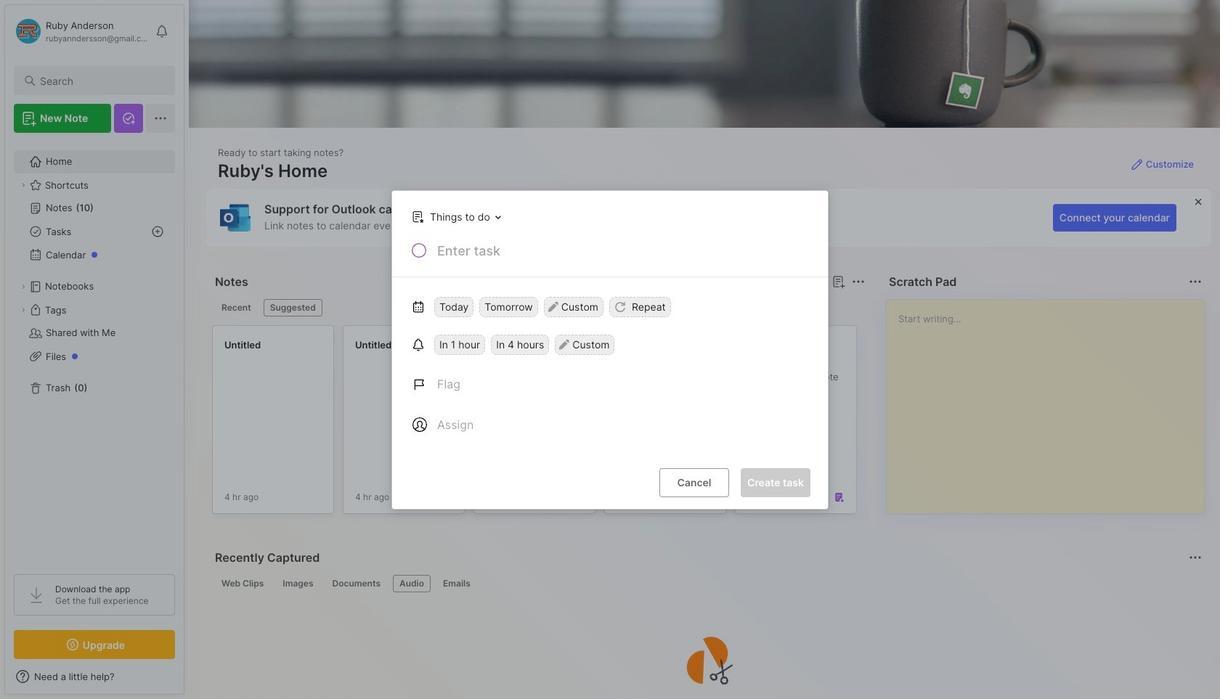 Task type: locate. For each thing, give the bounding box(es) containing it.
tree
[[5, 142, 184, 561]]

2 tab list from the top
[[215, 575, 1200, 593]]

Enter task text field
[[436, 241, 810, 266]]

None search field
[[40, 72, 162, 89]]

1 tab list from the top
[[215, 299, 863, 317]]

1 vertical spatial tab list
[[215, 575, 1200, 593]]

tab
[[215, 299, 258, 317], [263, 299, 322, 317], [215, 575, 270, 593], [276, 575, 320, 593], [326, 575, 387, 593], [393, 575, 431, 593], [436, 575, 477, 593]]

0 vertical spatial tab list
[[215, 299, 863, 317]]

row group
[[212, 325, 1220, 523]]

tab list
[[215, 299, 863, 317], [215, 575, 1200, 593]]



Task type: describe. For each thing, give the bounding box(es) containing it.
none search field inside main element
[[40, 72, 162, 89]]

expand tags image
[[19, 306, 28, 314]]

Search text field
[[40, 74, 162, 88]]

main element
[[0, 0, 189, 699]]

Start writing… text field
[[898, 300, 1204, 502]]

tree inside main element
[[5, 142, 184, 561]]

Go to note or move task field
[[405, 206, 506, 227]]

expand notebooks image
[[19, 283, 28, 291]]



Task type: vqa. For each thing, say whether or not it's contained in the screenshot.
first tab list from the bottom
yes



